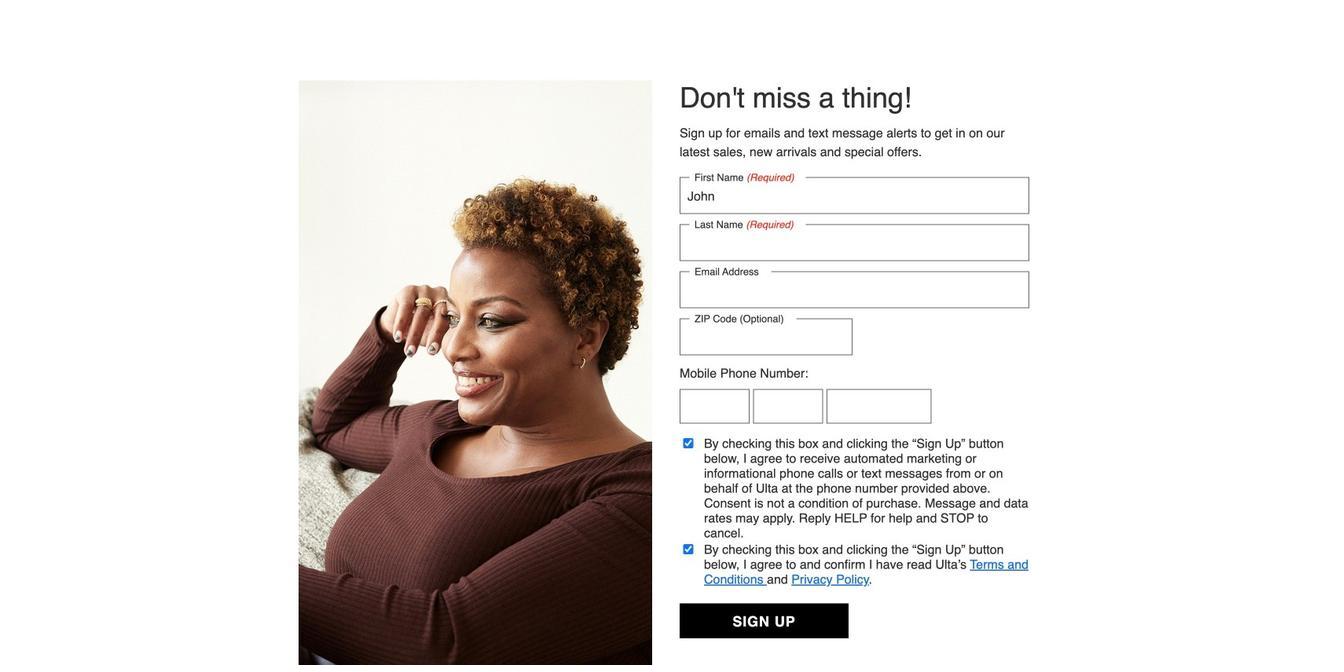 Task type: vqa. For each thing, say whether or not it's contained in the screenshot.
text box
yes



Task type: describe. For each thing, give the bounding box(es) containing it.
my beauty profile image
[[299, 81, 652, 666]]



Task type: locate. For each thing, give the bounding box(es) containing it.
None checkbox
[[681, 439, 696, 449], [681, 545, 696, 555], [681, 439, 696, 449], [681, 545, 696, 555]]

None text field
[[680, 272, 1030, 308]]

None text field
[[680, 177, 1030, 214], [680, 224, 1030, 261], [680, 177, 1030, 214], [680, 224, 1030, 261]]

None telephone field
[[680, 319, 853, 356], [680, 389, 750, 424], [753, 389, 823, 424], [827, 389, 932, 424], [680, 319, 853, 356], [680, 389, 750, 424], [753, 389, 823, 424], [827, 389, 932, 424]]

None submit
[[680, 604, 849, 639]]



